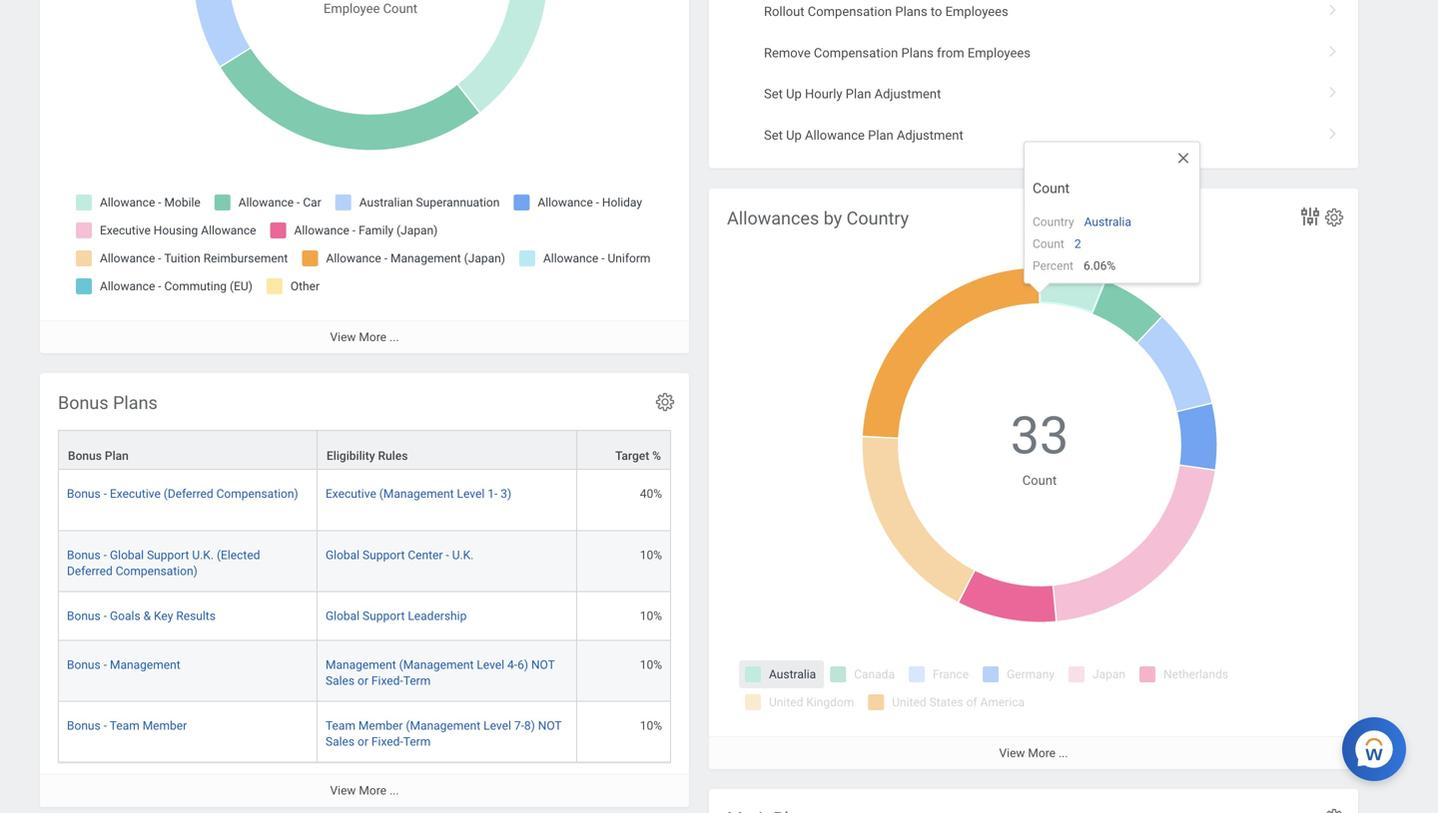 Task type: describe. For each thing, give the bounding box(es) containing it.
allowances by country
[[727, 208, 909, 229]]

(management inside team member (management level 7-8) not sales or fixed-term
[[406, 720, 481, 734]]

... for allowances by country
[[1059, 747, 1068, 761]]

plans for from
[[901, 45, 934, 60]]

allowances
[[727, 208, 819, 229]]

row containing bonus - executive (deferred compensation)
[[58, 471, 671, 532]]

rollout compensation plans to employees link
[[709, 0, 1358, 32]]

australia link
[[1084, 211, 1131, 229]]

(management for management
[[399, 659, 474, 673]]

40%
[[640, 487, 662, 501]]

2 executive from the left
[[326, 487, 376, 501]]

team inside team member (management level 7-8) not sales or fixed-term
[[326, 720, 355, 734]]

33
[[1010, 406, 1069, 467]]

level inside team member (management level 7-8) not sales or fixed-term
[[484, 720, 511, 734]]

view more ... link for allowances by country
[[709, 737, 1358, 770]]

plan for allowance
[[868, 128, 894, 143]]

(elected
[[217, 549, 260, 563]]

bonus for bonus plan
[[68, 450, 102, 464]]

term inside team member (management level 7-8) not sales or fixed-term
[[403, 736, 431, 750]]

bonus for bonus - team member
[[67, 720, 101, 734]]

bonus plan button
[[59, 432, 317, 470]]

1 management from the left
[[110, 659, 180, 673]]

view for allowances by country
[[999, 747, 1025, 761]]

2 button
[[1074, 236, 1084, 252]]

view inside allowances by plan element
[[330, 331, 356, 345]]

or inside team member (management level 7-8) not sales or fixed-term
[[358, 736, 368, 750]]

count tooltip
[[1024, 141, 1200, 304]]

view more ... for allowances by country
[[999, 747, 1068, 761]]

rollout
[[764, 4, 805, 19]]

- for bonus - goals & key results
[[104, 610, 107, 624]]

support for global support center - u.k.
[[363, 549, 405, 563]]

0 vertical spatial view more ... link
[[40, 321, 689, 354]]

view more ... for bonus plans
[[330, 785, 399, 799]]

employee count
[[324, 1, 417, 16]]

count inside 33 count
[[1022, 473, 1057, 488]]

bonus for bonus - management
[[67, 659, 101, 673]]

level for 4-
[[477, 659, 504, 673]]

not inside team member (management level 7-8) not sales or fixed-term
[[538, 720, 562, 734]]

row containing bonus - management
[[58, 642, 671, 703]]

view more ... inside allowances by plan element
[[330, 331, 399, 345]]

10% for u.k.
[[640, 549, 662, 563]]

u.k. for support
[[192, 549, 214, 563]]

global support center - u.k. link
[[326, 545, 474, 563]]

allowances by plan element
[[40, 0, 689, 354]]

2
[[1074, 237, 1081, 251]]

global for global support leadership
[[326, 610, 360, 624]]

- for bonus - executive (deferred compensation)
[[104, 487, 107, 501]]

support for global support leadership
[[363, 610, 405, 624]]

bonus plans element
[[40, 374, 689, 808]]

global support leadership link
[[326, 606, 467, 624]]

executive (management level 1- 3) link
[[326, 483, 511, 501]]

or inside management (management level 4-6) not sales or fixed-term
[[358, 675, 368, 689]]

set up hourly plan adjustment link
[[709, 74, 1358, 115]]

remove compensation plans from employees
[[764, 45, 1031, 60]]

bonus - goals & key results link
[[67, 606, 216, 624]]

fixed- inside team member (management level 7-8) not sales or fixed-term
[[371, 736, 403, 750]]

... inside allowances by plan element
[[389, 331, 399, 345]]

set up allowance plan adjustment
[[764, 128, 963, 143]]

compensation for rollout
[[808, 4, 892, 19]]

set for set up allowance plan adjustment
[[764, 128, 783, 143]]

&
[[143, 610, 151, 624]]

center
[[408, 549, 443, 563]]

view more ... link for bonus plans
[[40, 775, 689, 808]]

chevron right image for rollout compensation plans to employees
[[1320, 0, 1346, 17]]

bonus - team member
[[67, 720, 187, 734]]

set up hourly plan adjustment
[[764, 87, 941, 102]]

bonus for bonus - global support u.k. (elected deferred compensation)
[[67, 549, 101, 563]]

allowance
[[805, 128, 865, 143]]

row containing bonus plan
[[58, 431, 671, 471]]

bonus - global support u.k. (elected deferred compensation) link
[[67, 545, 260, 579]]

8)
[[524, 720, 535, 734]]

- for bonus - team member
[[104, 720, 107, 734]]

remove
[[764, 45, 811, 60]]

team inside "link"
[[110, 720, 140, 734]]

bonus - goals & key results
[[67, 610, 216, 624]]

- inside "global support center - u.k." "link"
[[446, 549, 449, 563]]

team member (management level 7-8) not sales or fixed-term link
[[326, 716, 562, 750]]

employees for remove compensation plans from employees
[[968, 45, 1031, 60]]

deferred
[[67, 565, 113, 579]]

adjustment for set up hourly plan adjustment
[[874, 87, 941, 102]]

from
[[937, 45, 964, 60]]

1 executive from the left
[[110, 487, 161, 501]]

bonus - global support u.k. (elected deferred compensation)
[[67, 549, 260, 579]]

configure bonus plans image
[[654, 391, 676, 413]]

target % button
[[577, 432, 670, 470]]

count down set up allowance plan adjustment "link"
[[1033, 180, 1070, 197]]

eligibility
[[327, 450, 375, 464]]

1-
[[488, 487, 498, 501]]

member inside team member (management level 7-8) not sales or fixed-term
[[358, 720, 403, 734]]

employee
[[324, 1, 380, 16]]

goals
[[110, 610, 140, 624]]

more inside allowances by plan element
[[359, 331, 387, 345]]

global inside 'bonus - global support u.k. (elected deferred compensation)'
[[110, 549, 144, 563]]

employees for rollout compensation plans to employees
[[945, 4, 1008, 19]]



Task type: vqa. For each thing, say whether or not it's contained in the screenshot.
status
no



Task type: locate. For each thing, give the bounding box(es) containing it.
1 u.k. from the left
[[192, 549, 214, 563]]

management down global support leadership
[[326, 659, 396, 673]]

1 vertical spatial level
[[477, 659, 504, 673]]

global support leadership
[[326, 610, 467, 624]]

executive down eligibility
[[326, 487, 376, 501]]

bonus plan
[[68, 450, 129, 464]]

global for global support center - u.k.
[[326, 549, 360, 563]]

term up team member (management level 7-8) not sales or fixed-term link
[[403, 675, 431, 689]]

10% for 6)
[[640, 659, 662, 673]]

0 vertical spatial level
[[457, 487, 485, 501]]

bonus
[[58, 393, 108, 414], [68, 450, 102, 464], [67, 487, 101, 501], [67, 549, 101, 563], [67, 610, 101, 624], [67, 659, 101, 673], [67, 720, 101, 734]]

1 vertical spatial compensation)
[[116, 565, 198, 579]]

1 vertical spatial more
[[1028, 747, 1056, 761]]

count right employee
[[383, 1, 417, 16]]

1 vertical spatial fixed-
[[371, 736, 403, 750]]

chevron right image for set up allowance plan adjustment
[[1320, 121, 1346, 141]]

2 fixed- from the top
[[371, 736, 403, 750]]

country inside "allowances by country" element
[[847, 208, 909, 229]]

country inside the count tooltip
[[1033, 215, 1074, 229]]

level inside management (management level 4-6) not sales or fixed-term
[[477, 659, 504, 673]]

1 chevron right image from the top
[[1320, 0, 1346, 17]]

0 vertical spatial not
[[531, 659, 555, 673]]

team member (management level 7-8) not sales or fixed-term
[[326, 720, 562, 750]]

plan down bonus plans
[[105, 450, 129, 464]]

up left hourly
[[786, 87, 802, 102]]

row containing bonus - goals & key results
[[58, 593, 671, 642]]

compensation) inside 'bonus - global support u.k. (elected deferred compensation)'
[[116, 565, 198, 579]]

u.k. inside 'bonus - global support u.k. (elected deferred compensation)'
[[192, 549, 214, 563]]

country
[[847, 208, 909, 229], [1033, 215, 1074, 229]]

33 button
[[1010, 402, 1072, 471]]

0 vertical spatial set
[[764, 87, 783, 102]]

1 vertical spatial employees
[[968, 45, 1031, 60]]

chevron right image
[[1320, 0, 1346, 17], [1320, 38, 1346, 58], [1320, 80, 1346, 100], [1320, 121, 1346, 141]]

chevron right image inside rollout compensation plans to employees link
[[1320, 0, 1346, 17]]

0 vertical spatial compensation
[[808, 4, 892, 19]]

employees right the from
[[968, 45, 1031, 60]]

4-
[[507, 659, 517, 673]]

country right by
[[847, 208, 909, 229]]

1 vertical spatial ...
[[1059, 747, 1068, 761]]

count
[[383, 1, 417, 16], [1033, 180, 1070, 197], [1033, 237, 1064, 251], [1022, 473, 1057, 488]]

0 horizontal spatial management
[[110, 659, 180, 673]]

plan
[[846, 87, 871, 102], [868, 128, 894, 143], [105, 450, 129, 464]]

2 or from the top
[[358, 736, 368, 750]]

plan inside popup button
[[105, 450, 129, 464]]

compensation) up 'key'
[[116, 565, 198, 579]]

allowances by country element
[[709, 189, 1358, 770]]

view inside bonus plans element
[[330, 785, 356, 799]]

global
[[110, 549, 144, 563], [326, 549, 360, 563], [326, 610, 360, 624]]

1 up from the top
[[786, 87, 802, 102]]

more inside bonus plans element
[[359, 785, 387, 799]]

- for bonus - global support u.k. (elected deferred compensation)
[[104, 549, 107, 563]]

count down 33 "button"
[[1022, 473, 1057, 488]]

0 vertical spatial or
[[358, 675, 368, 689]]

compensation) up (elected
[[216, 487, 298, 501]]

executive down bonus plan
[[110, 487, 161, 501]]

bonus inside "bonus plan" popup button
[[68, 450, 102, 464]]

support left center
[[363, 549, 405, 563]]

remove compensation plans from employees link
[[709, 32, 1358, 74]]

bonus - management link
[[67, 655, 180, 673]]

support up 'key'
[[147, 549, 189, 563]]

0 vertical spatial plans
[[895, 4, 927, 19]]

level left 1-
[[457, 487, 485, 501]]

plans left to
[[895, 4, 927, 19]]

1 vertical spatial or
[[358, 736, 368, 750]]

member down management (management level 4-6) not sales or fixed-term
[[358, 720, 403, 734]]

plan inside "link"
[[868, 128, 894, 143]]

1 sales from the top
[[326, 675, 355, 689]]

configure merit plans image
[[1323, 808, 1345, 814]]

1 set from the top
[[764, 87, 783, 102]]

1 or from the top
[[358, 675, 368, 689]]

to
[[931, 4, 942, 19]]

key
[[154, 610, 173, 624]]

management (management level 4-6) not sales or fixed-term
[[326, 659, 555, 689]]

compensation)
[[216, 487, 298, 501], [116, 565, 198, 579]]

not
[[531, 659, 555, 673], [538, 720, 562, 734]]

- down bonus plan
[[104, 487, 107, 501]]

sales inside management (management level 4-6) not sales or fixed-term
[[326, 675, 355, 689]]

1 vertical spatial plan
[[868, 128, 894, 143]]

2 vertical spatial plans
[[113, 393, 158, 414]]

10% for 7-
[[640, 720, 662, 734]]

chevron right image inside remove compensation plans from employees link
[[1320, 38, 1346, 58]]

rollout compensation plans to employees
[[764, 4, 1008, 19]]

0 horizontal spatial u.k.
[[192, 549, 214, 563]]

set down the remove
[[764, 87, 783, 102]]

bonus inside 'bonus - global support u.k. (elected deferred compensation)'
[[67, 549, 101, 563]]

... inside "allowances by country" element
[[1059, 747, 1068, 761]]

bonus down bonus plans
[[68, 450, 102, 464]]

close image
[[1175, 150, 1191, 166]]

support
[[147, 549, 189, 563], [363, 549, 405, 563], [363, 610, 405, 624]]

term inside management (management level 4-6) not sales or fixed-term
[[403, 675, 431, 689]]

bonus - executive (deferred compensation) link
[[67, 483, 298, 501]]

0 horizontal spatial executive
[[110, 487, 161, 501]]

term
[[403, 675, 431, 689], [403, 736, 431, 750]]

more
[[359, 331, 387, 345], [1028, 747, 1056, 761], [359, 785, 387, 799]]

level inside executive (management level 1- 3) link
[[457, 487, 485, 501]]

0 horizontal spatial team
[[110, 720, 140, 734]]

set up allowance plan adjustment link
[[709, 115, 1358, 156]]

chevron right image inside set up allowance plan adjustment "link"
[[1320, 121, 1346, 141]]

7-
[[514, 720, 524, 734]]

percent
[[1033, 259, 1074, 273]]

5 row from the top
[[58, 642, 671, 703]]

row down eligibility rules
[[58, 471, 671, 532]]

management
[[110, 659, 180, 673], [326, 659, 396, 673]]

or
[[358, 675, 368, 689], [358, 736, 368, 750]]

(management down management (management level 4-6) not sales or fixed-term
[[406, 720, 481, 734]]

0 vertical spatial term
[[403, 675, 431, 689]]

term down management (management level 4-6) not sales or fixed-term
[[403, 736, 431, 750]]

1 horizontal spatial u.k.
[[452, 549, 474, 563]]

3)
[[501, 487, 511, 501]]

0 vertical spatial up
[[786, 87, 802, 102]]

- inside bonus - goals & key results link
[[104, 610, 107, 624]]

2 term from the top
[[403, 736, 431, 750]]

count 2 percent 6.06%
[[1033, 237, 1116, 273]]

1 vertical spatial sales
[[326, 736, 355, 750]]

view more ... inside "allowances by country" element
[[999, 747, 1068, 761]]

fixed- down management (management level 4-6) not sales or fixed-term
[[371, 736, 403, 750]]

1 vertical spatial view more ... link
[[709, 737, 1358, 770]]

global up 'global support leadership' link
[[326, 549, 360, 563]]

0 horizontal spatial country
[[847, 208, 909, 229]]

2 sales from the top
[[326, 736, 355, 750]]

bonus down bonus plan
[[67, 487, 101, 501]]

0 vertical spatial view
[[330, 331, 356, 345]]

bonus inside bonus - management link
[[67, 659, 101, 673]]

global inside "global support center - u.k." "link"
[[326, 549, 360, 563]]

2 set from the top
[[764, 128, 783, 143]]

bonus - team member link
[[67, 716, 187, 734]]

management down '&'
[[110, 659, 180, 673]]

- inside bonus - team member "link"
[[104, 720, 107, 734]]

2 vertical spatial view
[[330, 785, 356, 799]]

up
[[786, 87, 802, 102], [786, 128, 802, 143]]

1 vertical spatial plans
[[901, 45, 934, 60]]

-
[[104, 487, 107, 501], [104, 549, 107, 563], [446, 549, 449, 563], [104, 610, 107, 624], [104, 659, 107, 673], [104, 720, 107, 734]]

4 chevron right image from the top
[[1320, 121, 1346, 141]]

row up executive (management level 1- 3) link
[[58, 431, 671, 471]]

leadership
[[408, 610, 467, 624]]

plans for to
[[895, 4, 927, 19]]

u.k.
[[192, 549, 214, 563], [452, 549, 474, 563]]

1 horizontal spatial compensation)
[[216, 487, 298, 501]]

4 row from the top
[[58, 593, 671, 642]]

1 10% from the top
[[640, 549, 662, 563]]

(deferred
[[164, 487, 213, 501]]

configure and view chart data image
[[1298, 205, 1322, 229]]

list
[[709, 0, 1358, 156]]

bonus for bonus - goals & key results
[[67, 610, 101, 624]]

row up 'global support leadership' link
[[58, 532, 671, 593]]

- up deferred
[[104, 549, 107, 563]]

- inside bonus - management link
[[104, 659, 107, 673]]

1 fixed- from the top
[[371, 675, 403, 689]]

support inside "link"
[[363, 549, 405, 563]]

6)
[[517, 659, 528, 673]]

global inside 'global support leadership' link
[[326, 610, 360, 624]]

eligibility rules
[[327, 450, 408, 464]]

1 vertical spatial term
[[403, 736, 431, 750]]

3 10% from the top
[[640, 659, 662, 673]]

executive (management level 1- 3)
[[326, 487, 511, 501]]

4 10% from the top
[[640, 720, 662, 734]]

1 horizontal spatial executive
[[326, 487, 376, 501]]

executive
[[110, 487, 161, 501], [326, 487, 376, 501]]

1 horizontal spatial management
[[326, 659, 396, 673]]

3 row from the top
[[58, 532, 671, 593]]

- left "goals"
[[104, 610, 107, 624]]

compensation up remove compensation plans from employees
[[808, 4, 892, 19]]

(management down 'leadership'
[[399, 659, 474, 673]]

view for bonus plans
[[330, 785, 356, 799]]

member
[[143, 720, 187, 734], [358, 720, 403, 734]]

1 member from the left
[[143, 720, 187, 734]]

hourly
[[805, 87, 842, 102]]

list containing rollout compensation plans to employees
[[709, 0, 1358, 156]]

plans up bonus plan
[[113, 393, 158, 414]]

(management down rules
[[379, 487, 454, 501]]

chevron right image for set up hourly plan adjustment
[[1320, 80, 1346, 100]]

2 row from the top
[[58, 471, 671, 532]]

33 count
[[1010, 406, 1069, 488]]

global support center - u.k.
[[326, 549, 474, 563]]

(management inside management (management level 4-6) not sales or fixed-term
[[399, 659, 474, 673]]

u.k. right center
[[452, 549, 474, 563]]

set left allowance
[[764, 128, 783, 143]]

u.k. inside "link"
[[452, 549, 474, 563]]

sales inside team member (management level 7-8) not sales or fixed-term
[[326, 736, 355, 750]]

sales
[[326, 675, 355, 689], [326, 736, 355, 750]]

bonus inside bonus - executive (deferred compensation) link
[[67, 487, 101, 501]]

up left allowance
[[786, 128, 802, 143]]

6 row from the top
[[58, 703, 671, 764]]

by
[[824, 208, 842, 229]]

bonus - executive (deferred compensation)
[[67, 487, 298, 501]]

employees right to
[[945, 4, 1008, 19]]

0 horizontal spatial compensation)
[[116, 565, 198, 579]]

0 vertical spatial adjustment
[[874, 87, 941, 102]]

0 vertical spatial plan
[[846, 87, 871, 102]]

3 chevron right image from the top
[[1320, 80, 1346, 100]]

up for allowance
[[786, 128, 802, 143]]

adjustment down the from
[[897, 128, 963, 143]]

- for bonus - management
[[104, 659, 107, 673]]

target %
[[615, 450, 661, 464]]

compensation inside rollout compensation plans to employees link
[[808, 4, 892, 19]]

1 vertical spatial not
[[538, 720, 562, 734]]

support left 'leadership'
[[363, 610, 405, 624]]

fixed-
[[371, 675, 403, 689], [371, 736, 403, 750]]

adjustment inside "link"
[[897, 128, 963, 143]]

2 vertical spatial (management
[[406, 720, 481, 734]]

count up percent
[[1033, 237, 1064, 251]]

- inside 'bonus - global support u.k. (elected deferred compensation)'
[[104, 549, 107, 563]]

row
[[58, 431, 671, 471], [58, 471, 671, 532], [58, 532, 671, 593], [58, 593, 671, 642], [58, 642, 671, 703], [58, 703, 671, 764]]

fixed- down global support leadership
[[371, 675, 403, 689]]

bonus up deferred
[[67, 549, 101, 563]]

not right 6)
[[531, 659, 555, 673]]

employees
[[945, 4, 1008, 19], [968, 45, 1031, 60]]

plans left the from
[[901, 45, 934, 60]]

1 vertical spatial (management
[[399, 659, 474, 673]]

country up count 2 percent 6.06%
[[1033, 215, 1074, 229]]

1 vertical spatial adjustment
[[897, 128, 963, 143]]

- inside bonus - executive (deferred compensation) link
[[104, 487, 107, 501]]

more inside "allowances by country" element
[[1028, 747, 1056, 761]]

configure allowances by country image
[[1323, 207, 1345, 229]]

plan for hourly
[[846, 87, 871, 102]]

bonus inside bonus - goals & key results link
[[67, 610, 101, 624]]

0 vertical spatial view more ...
[[330, 331, 399, 345]]

chevron right image inside the set up hourly plan adjustment link
[[1320, 80, 1346, 100]]

global up deferred
[[110, 549, 144, 563]]

eligibility rules button
[[318, 432, 576, 470]]

count inside count 2 percent 6.06%
[[1033, 237, 1064, 251]]

2 vertical spatial view more ... link
[[40, 775, 689, 808]]

plan right allowance
[[868, 128, 894, 143]]

row down global support leadership
[[58, 642, 671, 703]]

bonus inside bonus - team member "link"
[[67, 720, 101, 734]]

management inside management (management level 4-6) not sales or fixed-term
[[326, 659, 396, 673]]

plan right hourly
[[846, 87, 871, 102]]

view more ... inside bonus plans element
[[330, 785, 399, 799]]

u.k. for -
[[452, 549, 474, 563]]

u.k. left (elected
[[192, 549, 214, 563]]

adjustment for set up allowance plan adjustment
[[897, 128, 963, 143]]

team
[[110, 720, 140, 734], [326, 720, 355, 734]]

- right center
[[446, 549, 449, 563]]

0 vertical spatial sales
[[326, 675, 355, 689]]

1 vertical spatial compensation
[[814, 45, 898, 60]]

level for 1-
[[457, 487, 485, 501]]

australia
[[1084, 215, 1131, 229]]

row down management (management level 4-6) not sales or fixed-term
[[58, 703, 671, 764]]

not inside management (management level 4-6) not sales or fixed-term
[[531, 659, 555, 673]]

1 horizontal spatial team
[[326, 720, 355, 734]]

1 row from the top
[[58, 431, 671, 471]]

view more ... link
[[40, 321, 689, 354], [709, 737, 1358, 770], [40, 775, 689, 808]]

view more ...
[[330, 331, 399, 345], [999, 747, 1068, 761], [330, 785, 399, 799]]

2 member from the left
[[358, 720, 403, 734]]

bonus plans
[[58, 393, 158, 414]]

bonus for bonus plans
[[58, 393, 108, 414]]

2 up from the top
[[786, 128, 802, 143]]

set
[[764, 87, 783, 102], [764, 128, 783, 143]]

more for bonus plans
[[359, 785, 387, 799]]

2 vertical spatial ...
[[389, 785, 399, 799]]

1 vertical spatial view
[[999, 747, 1025, 761]]

row containing bonus - global support u.k. (elected deferred compensation)
[[58, 532, 671, 593]]

bonus up bonus - team member "link"
[[67, 659, 101, 673]]

rules
[[378, 450, 408, 464]]

2 management from the left
[[326, 659, 396, 673]]

0 horizontal spatial member
[[143, 720, 187, 734]]

2 vertical spatial view more ...
[[330, 785, 399, 799]]

results
[[176, 610, 216, 624]]

not right 8)
[[538, 720, 562, 734]]

... for bonus plans
[[389, 785, 399, 799]]

level
[[457, 487, 485, 501], [477, 659, 504, 673], [484, 720, 511, 734]]

2 vertical spatial plan
[[105, 450, 129, 464]]

- down bonus - goals & key results
[[104, 659, 107, 673]]

0 vertical spatial more
[[359, 331, 387, 345]]

bonus - management
[[67, 659, 180, 673]]

2 vertical spatial more
[[359, 785, 387, 799]]

row containing bonus - team member
[[58, 703, 671, 764]]

2 vertical spatial level
[[484, 720, 511, 734]]

up for hourly
[[786, 87, 802, 102]]

1 term from the top
[[403, 675, 431, 689]]

...
[[389, 331, 399, 345], [1059, 747, 1068, 761], [389, 785, 399, 799]]

bonus up bonus plan
[[58, 393, 108, 414]]

adjustment
[[874, 87, 941, 102], [897, 128, 963, 143]]

compensation inside remove compensation plans from employees link
[[814, 45, 898, 60]]

- down "bonus - management"
[[104, 720, 107, 734]]

row down global support center - u.k.
[[58, 593, 671, 642]]

2 u.k. from the left
[[452, 549, 474, 563]]

global down global support center - u.k.
[[326, 610, 360, 624]]

more for allowances by country
[[1028, 747, 1056, 761]]

count inside allowances by plan element
[[383, 1, 417, 16]]

target
[[615, 450, 649, 464]]

1 vertical spatial view more ...
[[999, 747, 1068, 761]]

2 chevron right image from the top
[[1320, 38, 1346, 58]]

0 vertical spatial employees
[[945, 4, 1008, 19]]

2 10% from the top
[[640, 610, 662, 624]]

compensation
[[808, 4, 892, 19], [814, 45, 898, 60]]

... inside bonus plans element
[[389, 785, 399, 799]]

level left the "7-"
[[484, 720, 511, 734]]

management (management level 4-6) not sales or fixed-term link
[[326, 655, 555, 689]]

0 vertical spatial (management
[[379, 487, 454, 501]]

fixed- inside management (management level 4-6) not sales or fixed-term
[[371, 675, 403, 689]]

(management
[[379, 487, 454, 501], [399, 659, 474, 673], [406, 720, 481, 734]]

1 vertical spatial set
[[764, 128, 783, 143]]

compensation up set up hourly plan adjustment at the top of the page
[[814, 45, 898, 60]]

support inside 'bonus - global support u.k. (elected deferred compensation)'
[[147, 549, 189, 563]]

adjustment down remove compensation plans from employees
[[874, 87, 941, 102]]

0 vertical spatial ...
[[389, 331, 399, 345]]

10%
[[640, 549, 662, 563], [640, 610, 662, 624], [640, 659, 662, 673], [640, 720, 662, 734]]

level left 4-
[[477, 659, 504, 673]]

2 team from the left
[[326, 720, 355, 734]]

up inside "link"
[[786, 128, 802, 143]]

view
[[330, 331, 356, 345], [999, 747, 1025, 761], [330, 785, 356, 799]]

member down "bonus - management"
[[143, 720, 187, 734]]

1 vertical spatial up
[[786, 128, 802, 143]]

%
[[652, 450, 661, 464]]

0 vertical spatial fixed-
[[371, 675, 403, 689]]

1 horizontal spatial country
[[1033, 215, 1074, 229]]

1 horizontal spatial member
[[358, 720, 403, 734]]

(management for executive
[[379, 487, 454, 501]]

chevron right image for remove compensation plans from employees
[[1320, 38, 1346, 58]]

member inside "link"
[[143, 720, 187, 734]]

1 team from the left
[[110, 720, 140, 734]]

bonus for bonus - executive (deferred compensation)
[[67, 487, 101, 501]]

0 vertical spatial compensation)
[[216, 487, 298, 501]]

plans
[[895, 4, 927, 19], [901, 45, 934, 60], [113, 393, 158, 414]]

bonus left "goals"
[[67, 610, 101, 624]]

6.06%
[[1084, 259, 1116, 273]]

compensation for remove
[[814, 45, 898, 60]]

view inside "allowances by country" element
[[999, 747, 1025, 761]]

bonus down "bonus - management"
[[67, 720, 101, 734]]

set inside "link"
[[764, 128, 783, 143]]

set for set up hourly plan adjustment
[[764, 87, 783, 102]]



